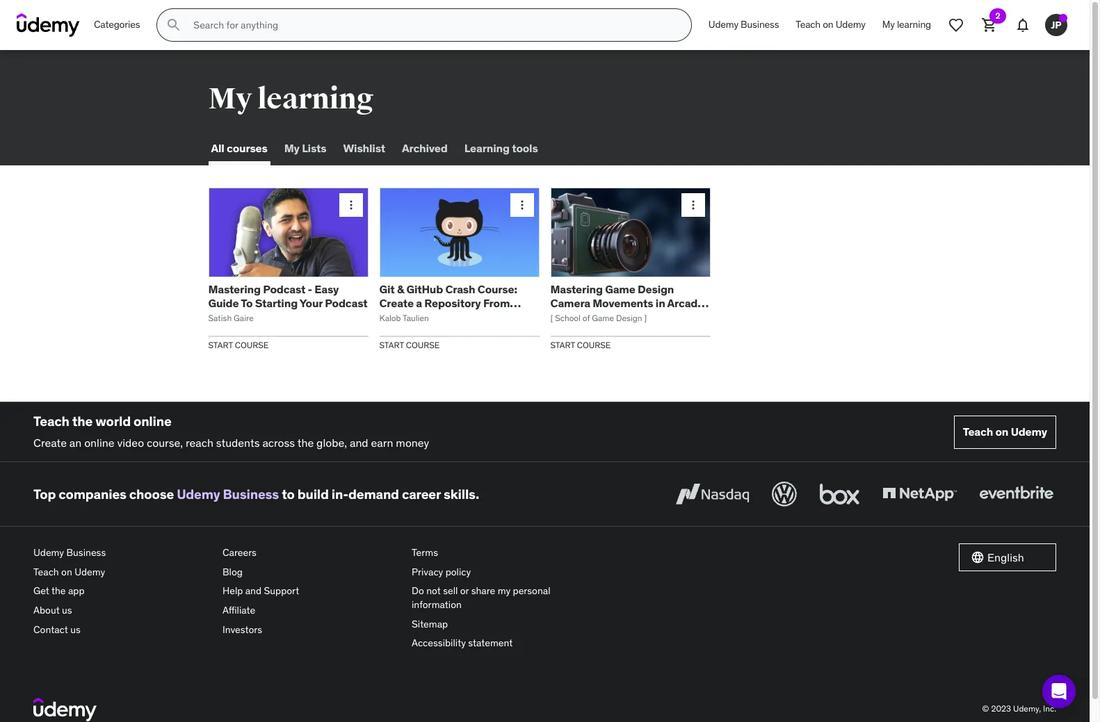 Task type: vqa. For each thing, say whether or not it's contained in the screenshot.
3 for 3 downloadable resources
no



Task type: describe. For each thing, give the bounding box(es) containing it.
1 vertical spatial learning
[[257, 81, 374, 117]]

kalob
[[379, 313, 401, 323]]

Search for anything text field
[[191, 13, 674, 37]]

categories
[[94, 18, 140, 31]]

starting
[[255, 296, 298, 310]]

sitemap link
[[412, 615, 590, 634]]

business for udemy business teach on udemy get the app about us contact us
[[66, 547, 106, 559]]

reach
[[186, 436, 213, 450]]

investors link
[[223, 621, 401, 640]]

my learning link
[[874, 8, 939, 42]]

camera
[[550, 296, 590, 310]]

lists
[[302, 141, 326, 155]]

mastering game design camera movements in arcade studio
[[550, 283, 704, 323]]

arcade
[[667, 296, 704, 310]]

not
[[426, 585, 441, 598]]

course options image for mastering podcast -  easy guide to starting your podcast
[[344, 198, 358, 212]]

submit search image
[[166, 17, 182, 33]]

1 vertical spatial udemy business link
[[177, 486, 279, 503]]

2 vertical spatial udemy business link
[[33, 544, 211, 563]]

netapp image
[[880, 479, 960, 510]]

jp link
[[1040, 8, 1073, 42]]

volkswagen image
[[769, 479, 800, 510]]

a
[[416, 296, 422, 310]]

]
[[644, 313, 647, 323]]

udemy,
[[1013, 704, 1041, 714]]

jp
[[1051, 18, 1062, 31]]

the inside udemy business teach on udemy get the app about us contact us
[[51, 585, 66, 598]]

on for middle teach on udemy link
[[823, 18, 833, 31]]

all courses link
[[208, 132, 270, 165]]

school
[[555, 313, 581, 323]]

0 horizontal spatial my
[[208, 81, 252, 117]]

mastering podcast -  easy guide to starting your podcast link
[[208, 283, 367, 310]]

affiliate link
[[223, 601, 401, 621]]

sitemap
[[412, 618, 448, 630]]

archived link
[[399, 132, 450, 165]]

learning tools link
[[462, 132, 541, 165]]

contact
[[33, 623, 68, 636]]

mastering podcast -  easy guide to starting your podcast satish gaire
[[208, 283, 367, 323]]

an
[[69, 436, 82, 450]]

2023
[[991, 704, 1011, 714]]

udemy inside udemy business link
[[708, 18, 738, 31]]

tools
[[512, 141, 538, 155]]

wishlist link
[[340, 132, 388, 165]]

game inside "mastering game design camera movements in arcade studio"
[[605, 283, 635, 296]]

teach inside teach the world online create an online video course, reach students across the globe, and earn money
[[33, 413, 69, 430]]

[ school of game design ]
[[550, 313, 647, 323]]

you have alerts image
[[1059, 14, 1067, 22]]

1 horizontal spatial business
[[223, 486, 279, 503]]

support
[[264, 585, 299, 598]]

help and support link
[[223, 582, 401, 601]]

on for the rightmost teach on udemy link
[[995, 425, 1008, 439]]

app
[[68, 585, 85, 598]]

0 horizontal spatial online
[[84, 436, 114, 450]]

terms privacy policy do not sell or share my personal information sitemap accessibility statement
[[412, 547, 550, 650]]

small image
[[971, 551, 985, 565]]

in-
[[332, 486, 348, 503]]

categories button
[[86, 8, 148, 42]]

your
[[300, 296, 323, 310]]

globe,
[[316, 436, 347, 450]]

2 link
[[973, 8, 1006, 42]]

my
[[498, 585, 511, 598]]

1 vertical spatial udemy image
[[33, 698, 97, 722]]

notifications image
[[1015, 17, 1031, 33]]

start course for git & github crash course: create a repository from scratch!
[[379, 340, 440, 350]]

git
[[379, 283, 395, 296]]

my for my learning "link"
[[882, 18, 895, 31]]

top companies choose udemy business to build in-demand career skills.
[[33, 486, 479, 503]]

in
[[656, 296, 665, 310]]

english button
[[959, 544, 1056, 572]]

affiliate
[[223, 604, 255, 617]]

courses
[[227, 141, 268, 155]]

course,
[[147, 436, 183, 450]]

do not sell or share my personal information button
[[412, 582, 590, 615]]

statement
[[468, 637, 513, 650]]

accessibility
[[412, 637, 466, 650]]

course for mastering game design camera movements in arcade studio
[[577, 340, 611, 350]]

and inside careers blog help and support affiliate investors
[[245, 585, 262, 598]]

start for git & github crash course: create a repository from scratch!
[[379, 340, 404, 350]]

[
[[550, 313, 553, 323]]

learning inside my learning "link"
[[897, 18, 931, 31]]

teach the world online create an online video course, reach students across the globe, and earn money
[[33, 413, 429, 450]]

my lists
[[284, 141, 326, 155]]

github
[[406, 283, 443, 296]]

2 horizontal spatial teach on udemy link
[[954, 416, 1056, 449]]

git & github crash course: create a repository from scratch!
[[379, 283, 517, 323]]

from
[[483, 296, 510, 310]]

terms link
[[412, 544, 590, 563]]

satish
[[208, 313, 232, 323]]

teach inside udemy business teach on udemy get the app about us contact us
[[33, 566, 59, 578]]

shopping cart with 2 items image
[[981, 17, 998, 33]]

udemy business
[[708, 18, 779, 31]]

nasdaq image
[[672, 479, 752, 510]]

0 horizontal spatial podcast
[[263, 283, 305, 296]]

&
[[397, 283, 404, 296]]

mastering for movements
[[550, 283, 603, 296]]



Task type: locate. For each thing, give the bounding box(es) containing it.
top
[[33, 486, 56, 503]]

0 horizontal spatial teach on udemy link
[[33, 563, 211, 582]]

of
[[583, 313, 590, 323]]

0 vertical spatial online
[[133, 413, 172, 430]]

careers link
[[223, 544, 401, 563]]

wishlist image
[[948, 17, 964, 33]]

udemy business teach on udemy get the app about us contact us
[[33, 547, 106, 636]]

2 horizontal spatial business
[[741, 18, 779, 31]]

0 horizontal spatial start course
[[208, 340, 269, 350]]

course for git & github crash course: create a repository from scratch!
[[406, 340, 440, 350]]

create inside git & github crash course: create a repository from scratch!
[[379, 296, 414, 310]]

2 start course from the left
[[379, 340, 440, 350]]

©
[[982, 704, 989, 714]]

1 horizontal spatial the
[[72, 413, 93, 430]]

0 horizontal spatial start
[[208, 340, 233, 350]]

mastering
[[208, 283, 261, 296], [550, 283, 603, 296]]

all courses
[[211, 141, 268, 155]]

blog
[[223, 566, 243, 578]]

0 horizontal spatial on
[[61, 566, 72, 578]]

us right contact
[[70, 623, 81, 636]]

1 vertical spatial design
[[616, 313, 642, 323]]

3 course from the left
[[577, 340, 611, 350]]

0 vertical spatial teach on udemy link
[[787, 8, 874, 42]]

podcast
[[263, 283, 305, 296], [325, 296, 367, 310]]

get the app link
[[33, 582, 211, 601]]

and left earn
[[350, 436, 368, 450]]

the up an at the bottom left of the page
[[72, 413, 93, 430]]

us right about
[[62, 604, 72, 617]]

my learning inside "link"
[[882, 18, 931, 31]]

create inside teach the world online create an online video course, reach students across the globe, and earn money
[[33, 436, 67, 450]]

mastering game design camera movements in arcade studio link
[[550, 283, 709, 323]]

mastering up studio
[[550, 283, 603, 296]]

my learning left the 'wishlist' 'icon'
[[882, 18, 931, 31]]

career
[[402, 486, 441, 503]]

course down the [ school of game design ]
[[577, 340, 611, 350]]

across
[[262, 436, 295, 450]]

skills.
[[444, 486, 479, 503]]

design down movements
[[616, 313, 642, 323]]

repository
[[424, 296, 481, 310]]

about us link
[[33, 601, 211, 621]]

1 vertical spatial my
[[208, 81, 252, 117]]

my up all courses
[[208, 81, 252, 117]]

start course down gaire
[[208, 340, 269, 350]]

contact us link
[[33, 621, 211, 640]]

1 horizontal spatial create
[[379, 296, 414, 310]]

3 start from the left
[[550, 340, 575, 350]]

inc.
[[1043, 704, 1056, 714]]

and inside teach the world online create an online video course, reach students across the globe, and earn money
[[350, 436, 368, 450]]

0 horizontal spatial the
[[51, 585, 66, 598]]

create left an at the bottom left of the page
[[33, 436, 67, 450]]

3 start course from the left
[[550, 340, 611, 350]]

privacy policy link
[[412, 563, 590, 582]]

1 vertical spatial online
[[84, 436, 114, 450]]

1 horizontal spatial learning
[[897, 18, 931, 31]]

world
[[95, 413, 131, 430]]

1 course options image from the left
[[344, 198, 358, 212]]

1 vertical spatial my learning
[[208, 81, 374, 117]]

2 vertical spatial on
[[61, 566, 72, 578]]

course options image
[[686, 198, 700, 212]]

investors
[[223, 623, 262, 636]]

teach on udemy for middle teach on udemy link
[[796, 18, 866, 31]]

1 start course from the left
[[208, 340, 269, 350]]

course options image
[[344, 198, 358, 212], [515, 198, 529, 212]]

my inside "link"
[[882, 18, 895, 31]]

2 vertical spatial my
[[284, 141, 300, 155]]

0 horizontal spatial my learning
[[208, 81, 374, 117]]

1 vertical spatial on
[[995, 425, 1008, 439]]

0 horizontal spatial business
[[66, 547, 106, 559]]

start course for mastering game design camera movements in arcade studio
[[550, 340, 611, 350]]

podcast right your
[[325, 296, 367, 310]]

1 horizontal spatial podcast
[[325, 296, 367, 310]]

podcast left -
[[263, 283, 305, 296]]

scratch!
[[379, 309, 423, 323]]

studio
[[550, 309, 585, 323]]

students
[[216, 436, 260, 450]]

or
[[460, 585, 469, 598]]

help
[[223, 585, 243, 598]]

business
[[741, 18, 779, 31], [223, 486, 279, 503], [66, 547, 106, 559]]

1 vertical spatial create
[[33, 436, 67, 450]]

1 vertical spatial teach on udemy
[[963, 425, 1047, 439]]

game up the [ school of game design ]
[[605, 283, 635, 296]]

choose
[[129, 486, 174, 503]]

build
[[297, 486, 329, 503]]

policy
[[445, 566, 471, 578]]

1 horizontal spatial on
[[823, 18, 833, 31]]

design
[[638, 283, 674, 296], [616, 313, 642, 323]]

1 course from the left
[[235, 340, 269, 350]]

1 horizontal spatial start course
[[379, 340, 440, 350]]

1 horizontal spatial my
[[284, 141, 300, 155]]

0 horizontal spatial course
[[235, 340, 269, 350]]

© 2023 udemy, inc.
[[982, 704, 1056, 714]]

0 vertical spatial business
[[741, 18, 779, 31]]

course for mastering podcast -  easy guide to starting your podcast
[[235, 340, 269, 350]]

0 vertical spatial learning
[[897, 18, 931, 31]]

my left lists
[[284, 141, 300, 155]]

start down satish
[[208, 340, 233, 350]]

video
[[117, 436, 144, 450]]

0 vertical spatial my learning
[[882, 18, 931, 31]]

wishlist
[[343, 141, 385, 155]]

2 horizontal spatial course
[[577, 340, 611, 350]]

start course
[[208, 340, 269, 350], [379, 340, 440, 350], [550, 340, 611, 350]]

my left the 'wishlist' 'icon'
[[882, 18, 895, 31]]

teach on udemy for the rightmost teach on udemy link
[[963, 425, 1047, 439]]

course options image down wishlist link on the top
[[344, 198, 358, 212]]

learning
[[464, 141, 510, 155]]

1 vertical spatial the
[[297, 436, 314, 450]]

mastering for guide
[[208, 283, 261, 296]]

2 mastering from the left
[[550, 283, 603, 296]]

start course down kalob taulien
[[379, 340, 440, 350]]

1 horizontal spatial course
[[406, 340, 440, 350]]

2 vertical spatial business
[[66, 547, 106, 559]]

online right an at the bottom left of the page
[[84, 436, 114, 450]]

companies
[[59, 486, 126, 503]]

mastering inside mastering podcast -  easy guide to starting your podcast satish gaire
[[208, 283, 261, 296]]

do
[[412, 585, 424, 598]]

1 vertical spatial business
[[223, 486, 279, 503]]

1 horizontal spatial my learning
[[882, 18, 931, 31]]

0 horizontal spatial teach on udemy
[[796, 18, 866, 31]]

game
[[605, 283, 635, 296], [592, 313, 614, 323]]

get
[[33, 585, 49, 598]]

0 vertical spatial game
[[605, 283, 635, 296]]

0 vertical spatial and
[[350, 436, 368, 450]]

crash
[[445, 283, 475, 296]]

1 horizontal spatial teach on udemy link
[[787, 8, 874, 42]]

start for mastering game design camera movements in arcade studio
[[550, 340, 575, 350]]

design up ]
[[638, 283, 674, 296]]

the right get
[[51, 585, 66, 598]]

1 mastering from the left
[[208, 283, 261, 296]]

learning
[[897, 18, 931, 31], [257, 81, 374, 117]]

course down gaire
[[235, 340, 269, 350]]

0 vertical spatial us
[[62, 604, 72, 617]]

0 vertical spatial my
[[882, 18, 895, 31]]

2 horizontal spatial start
[[550, 340, 575, 350]]

0 vertical spatial on
[[823, 18, 833, 31]]

learning up lists
[[257, 81, 374, 117]]

terms
[[412, 547, 438, 559]]

my learning up my lists
[[208, 81, 374, 117]]

git & github crash course: create a repository from scratch! link
[[379, 283, 521, 323]]

2 horizontal spatial the
[[297, 436, 314, 450]]

online up "course,"
[[133, 413, 172, 430]]

my for my lists link at the left top
[[284, 141, 300, 155]]

1 horizontal spatial online
[[133, 413, 172, 430]]

easy
[[315, 283, 339, 296]]

start down school
[[550, 340, 575, 350]]

course down taulien
[[406, 340, 440, 350]]

course options image for git & github crash course: create a repository from scratch!
[[515, 198, 529, 212]]

and
[[350, 436, 368, 450], [245, 585, 262, 598]]

start for mastering podcast -  easy guide to starting your podcast
[[208, 340, 233, 350]]

careers blog help and support affiliate investors
[[223, 547, 299, 636]]

mastering inside "mastering game design camera movements in arcade studio"
[[550, 283, 603, 296]]

2 start from the left
[[379, 340, 404, 350]]

0 horizontal spatial and
[[245, 585, 262, 598]]

1 vertical spatial game
[[592, 313, 614, 323]]

mastering up gaire
[[208, 283, 261, 296]]

1 vertical spatial and
[[245, 585, 262, 598]]

1 vertical spatial teach on udemy link
[[954, 416, 1056, 449]]

careers
[[223, 547, 257, 559]]

share
[[471, 585, 495, 598]]

my
[[882, 18, 895, 31], [208, 81, 252, 117], [284, 141, 300, 155]]

0 vertical spatial create
[[379, 296, 414, 310]]

2 horizontal spatial on
[[995, 425, 1008, 439]]

1 vertical spatial us
[[70, 623, 81, 636]]

information
[[412, 599, 462, 611]]

kalob taulien
[[379, 313, 429, 323]]

design inside "mastering game design camera movements in arcade studio"
[[638, 283, 674, 296]]

gaire
[[234, 313, 254, 323]]

personal
[[513, 585, 550, 598]]

1 horizontal spatial and
[[350, 436, 368, 450]]

archived
[[402, 141, 448, 155]]

my learning
[[882, 18, 931, 31], [208, 81, 374, 117]]

my lists link
[[281, 132, 329, 165]]

the left globe,
[[297, 436, 314, 450]]

taulien
[[403, 313, 429, 323]]

business for udemy business
[[741, 18, 779, 31]]

earn
[[371, 436, 393, 450]]

learning left the 'wishlist' 'icon'
[[897, 18, 931, 31]]

0 horizontal spatial learning
[[257, 81, 374, 117]]

1 horizontal spatial mastering
[[550, 283, 603, 296]]

0 horizontal spatial mastering
[[208, 283, 261, 296]]

all
[[211, 141, 224, 155]]

1 horizontal spatial start
[[379, 340, 404, 350]]

2 horizontal spatial start course
[[550, 340, 611, 350]]

0 vertical spatial teach on udemy
[[796, 18, 866, 31]]

1 horizontal spatial teach on udemy
[[963, 425, 1047, 439]]

about
[[33, 604, 60, 617]]

0 vertical spatial design
[[638, 283, 674, 296]]

2 course options image from the left
[[515, 198, 529, 212]]

start down kalob
[[379, 340, 404, 350]]

0 vertical spatial udemy business link
[[700, 8, 787, 42]]

udemy business link
[[700, 8, 787, 42], [177, 486, 279, 503], [33, 544, 211, 563]]

guide
[[208, 296, 239, 310]]

0 horizontal spatial course options image
[[344, 198, 358, 212]]

and right help
[[245, 585, 262, 598]]

0 vertical spatial the
[[72, 413, 93, 430]]

udemy image
[[17, 13, 80, 37], [33, 698, 97, 722]]

blog link
[[223, 563, 401, 582]]

1 start from the left
[[208, 340, 233, 350]]

2 vertical spatial the
[[51, 585, 66, 598]]

0 vertical spatial udemy image
[[17, 13, 80, 37]]

2 vertical spatial teach on udemy link
[[33, 563, 211, 582]]

2
[[995, 10, 1000, 21]]

0 horizontal spatial create
[[33, 436, 67, 450]]

box image
[[816, 479, 863, 510]]

course options image down tools
[[515, 198, 529, 212]]

2 horizontal spatial my
[[882, 18, 895, 31]]

start course down of
[[550, 340, 611, 350]]

privacy
[[412, 566, 443, 578]]

demand
[[348, 486, 399, 503]]

1 horizontal spatial course options image
[[515, 198, 529, 212]]

business inside udemy business teach on udemy get the app about us contact us
[[66, 547, 106, 559]]

game right of
[[592, 313, 614, 323]]

learning tools
[[464, 141, 538, 155]]

2 course from the left
[[406, 340, 440, 350]]

start course for mastering podcast -  easy guide to starting your podcast
[[208, 340, 269, 350]]

money
[[396, 436, 429, 450]]

on inside udemy business teach on udemy get the app about us contact us
[[61, 566, 72, 578]]

eventbrite image
[[976, 479, 1056, 510]]

create up kalob
[[379, 296, 414, 310]]



